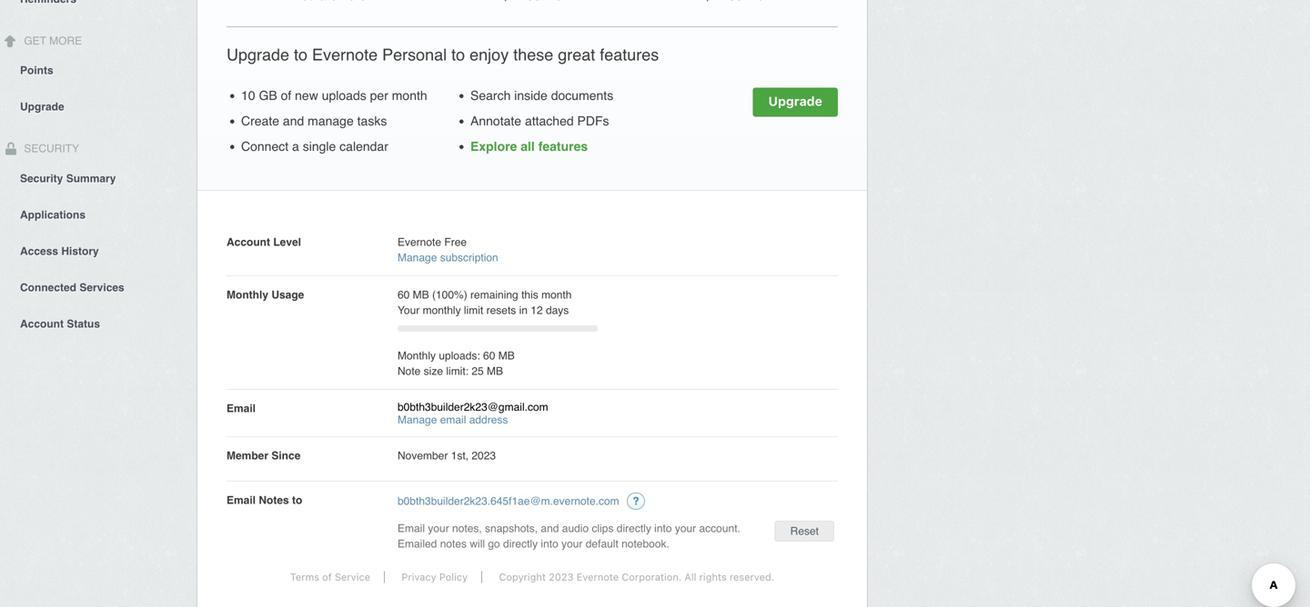 Task type: describe. For each thing, give the bounding box(es) containing it.
0 horizontal spatial and
[[283, 114, 304, 128]]

monthly for monthly uploads: 60 mb note size limit: 25 mb
[[398, 350, 436, 363]]

annotate attached pdfs
[[470, 114, 609, 128]]

attached
[[525, 114, 574, 128]]

days
[[546, 304, 569, 317]]

account for account status
[[20, 318, 64, 331]]

remaining
[[470, 289, 518, 302]]

privacy policy link
[[388, 572, 482, 584]]

clips
[[592, 523, 614, 536]]

manage inside b0bth3builder2k23@gmail.com manage email address
[[398, 414, 437, 427]]

security for security
[[21, 142, 79, 155]]

60 mb (100%) remaining this month your monthly limit resets in 12 days
[[398, 289, 572, 317]]

1 horizontal spatial your
[[562, 538, 583, 551]]

points
[[20, 64, 53, 77]]

limit:
[[446, 365, 469, 378]]

1st,
[[451, 450, 469, 463]]

0 vertical spatial into
[[654, 523, 672, 536]]

evernote inside evernote free manage subscription
[[398, 236, 441, 249]]

services
[[79, 282, 124, 294]]

summary
[[66, 172, 116, 185]]

to up new
[[294, 45, 308, 64]]

account.
[[699, 523, 741, 536]]

pdfs
[[577, 114, 609, 128]]

monthly uploads: 60 mb note size limit: 25 mb
[[398, 350, 515, 378]]

annotate
[[470, 114, 521, 128]]

to left enjoy
[[451, 45, 465, 64]]

b0bth3builder2k23@gmail.com
[[398, 401, 548, 414]]

b0bth3builder2k23@gmail.com manage email address
[[398, 401, 548, 427]]

manage email address link
[[398, 414, 508, 427]]

security summary link
[[0, 160, 197, 196]]

upgrade for upgrade to evernote personal to enjoy these great features
[[227, 45, 289, 64]]

these
[[513, 45, 553, 64]]

security for security summary
[[20, 172, 63, 185]]

snapshots,
[[485, 523, 538, 536]]

audio
[[562, 523, 589, 536]]

status
[[67, 318, 100, 331]]

subscription
[[440, 252, 498, 264]]

1 vertical spatial mb
[[498, 350, 515, 363]]

0 horizontal spatial your
[[428, 523, 449, 536]]

0 vertical spatial of
[[281, 88, 291, 103]]

will
[[470, 538, 485, 551]]

level
[[273, 236, 301, 249]]

new
[[295, 88, 318, 103]]

12
[[531, 304, 543, 317]]

connected services link
[[0, 269, 197, 305]]

month inside 60 mb (100%) remaining this month your monthly limit resets in 12 days
[[541, 289, 572, 302]]

(100%)
[[432, 289, 467, 302]]

terms of service link
[[277, 572, 385, 584]]

points link
[[0, 51, 197, 88]]

note
[[398, 365, 421, 378]]

get
[[24, 34, 46, 47]]

applications link
[[0, 196, 197, 232]]

explore all features link
[[470, 139, 588, 154]]

calendar
[[340, 139, 388, 154]]

notes
[[440, 538, 467, 551]]

connect
[[241, 139, 289, 154]]

email for email your notes, snapshots, and audio clips directly into your account. emailed notes will go directly into your default notebook.
[[398, 523, 425, 536]]

1 vertical spatial directly
[[503, 538, 538, 551]]

single
[[303, 139, 336, 154]]

10
[[241, 88, 255, 103]]

corporation.
[[622, 572, 682, 584]]

since
[[271, 450, 301, 463]]

notebook.
[[622, 538, 670, 551]]

account for account level
[[227, 236, 270, 249]]

personal
[[382, 45, 447, 64]]

default
[[586, 538, 619, 551]]

evernote free manage subscription
[[398, 236, 498, 264]]

service
[[335, 572, 370, 584]]

enjoy
[[470, 45, 509, 64]]

november
[[398, 450, 448, 463]]

?
[[633, 495, 639, 508]]

1 vertical spatial 2023
[[549, 572, 574, 584]]

access history link
[[0, 232, 197, 269]]

1 vertical spatial of
[[322, 572, 332, 584]]

mb inside 60 mb (100%) remaining this month your monthly limit resets in 12 days
[[413, 289, 429, 302]]

2 vertical spatial mb
[[487, 365, 503, 378]]

create and manage tasks
[[241, 114, 387, 128]]

a
[[292, 139, 299, 154]]

account status
[[20, 318, 100, 331]]

upgrade for 2nd upgrade link
[[20, 101, 64, 113]]

terms of service
[[290, 572, 370, 584]]

email notes to
[[227, 495, 302, 507]]

2 horizontal spatial your
[[675, 523, 696, 536]]

history
[[61, 245, 99, 258]]

policy
[[439, 572, 468, 584]]

notes,
[[452, 523, 482, 536]]

all
[[521, 139, 535, 154]]



Task type: vqa. For each thing, say whether or not it's contained in the screenshot.
top row group
no



Task type: locate. For each thing, give the bounding box(es) containing it.
november 1st, 2023
[[398, 450, 496, 463]]

0 vertical spatial security
[[21, 142, 79, 155]]

security up security summary at the left of the page
[[21, 142, 79, 155]]

usage
[[271, 289, 304, 302]]

your up notes in the left of the page
[[428, 523, 449, 536]]

of right terms
[[322, 572, 332, 584]]

monthly
[[423, 304, 461, 317]]

0 vertical spatial 60
[[398, 289, 410, 302]]

account level
[[227, 236, 301, 249]]

monthly inside the monthly uploads: 60 mb note size limit: 25 mb
[[398, 350, 436, 363]]

copyright
[[499, 572, 546, 584]]

1 vertical spatial account
[[20, 318, 64, 331]]

account status link
[[0, 305, 197, 342]]

1 upgrade link from the left
[[753, 88, 838, 117]]

security summary
[[20, 172, 116, 185]]

email for email
[[227, 403, 256, 415]]

2 vertical spatial evernote
[[577, 572, 619, 584]]

go
[[488, 538, 500, 551]]

this
[[521, 289, 538, 302]]

great
[[558, 45, 595, 64]]

0 vertical spatial email
[[227, 403, 256, 415]]

0 vertical spatial account
[[227, 236, 270, 249]]

security up applications
[[20, 172, 63, 185]]

monthly up note
[[398, 350, 436, 363]]

reserved.
[[730, 572, 775, 584]]

manage subscription link
[[398, 252, 498, 264]]

0 horizontal spatial of
[[281, 88, 291, 103]]

directly up "notebook."
[[617, 523, 651, 536]]

email
[[227, 403, 256, 415], [227, 495, 256, 507], [398, 523, 425, 536]]

features right great
[[600, 45, 659, 64]]

0 vertical spatial directly
[[617, 523, 651, 536]]

more
[[49, 34, 82, 47]]

search inside documents
[[470, 88, 614, 103]]

60 up 25 at the left bottom of page
[[483, 350, 495, 363]]

emailed
[[398, 538, 437, 551]]

monthly
[[227, 289, 268, 302], [398, 350, 436, 363]]

2 horizontal spatial upgrade
[[769, 94, 823, 109]]

directly down snapshots,
[[503, 538, 538, 551]]

member since
[[227, 450, 301, 463]]

email up member at the left bottom
[[227, 403, 256, 415]]

account down connected
[[20, 318, 64, 331]]

1 horizontal spatial into
[[654, 523, 672, 536]]

mb down resets
[[498, 350, 515, 363]]

1 vertical spatial evernote
[[398, 236, 441, 249]]

monthly usage
[[227, 289, 304, 302]]

0 horizontal spatial 2023
[[472, 450, 496, 463]]

mb right 25 at the left bottom of page
[[487, 365, 503, 378]]

2023 right copyright
[[549, 572, 574, 584]]

0 horizontal spatial 60
[[398, 289, 410, 302]]

email left notes
[[227, 495, 256, 507]]

0 horizontal spatial features
[[538, 139, 588, 154]]

1 horizontal spatial of
[[322, 572, 332, 584]]

evernote for copyright
[[577, 572, 619, 584]]

create
[[241, 114, 279, 128]]

manage
[[308, 114, 354, 128]]

all
[[685, 572, 697, 584]]

1 horizontal spatial directly
[[617, 523, 651, 536]]

0 horizontal spatial into
[[541, 538, 558, 551]]

inside
[[514, 88, 548, 103]]

0 horizontal spatial account
[[20, 318, 64, 331]]

your left account.
[[675, 523, 696, 536]]

resets
[[486, 304, 516, 317]]

1 horizontal spatial features
[[600, 45, 659, 64]]

your
[[398, 304, 420, 317]]

1 manage from the top
[[398, 252, 437, 264]]

60 inside 60 mb (100%) remaining this month your monthly limit resets in 12 days
[[398, 289, 410, 302]]

into up copyright
[[541, 538, 558, 551]]

to right notes
[[292, 495, 302, 507]]

b0bth3builder2k23.645f1ae@m.evernote.com
[[398, 495, 619, 508]]

manage left email
[[398, 414, 437, 427]]

1 horizontal spatial and
[[541, 523, 559, 536]]

your down audio
[[562, 538, 583, 551]]

1 horizontal spatial month
[[541, 289, 572, 302]]

uploads
[[322, 88, 366, 103]]

month right the per
[[392, 88, 427, 103]]

0 vertical spatial manage
[[398, 252, 437, 264]]

size
[[424, 365, 443, 378]]

1 vertical spatial features
[[538, 139, 588, 154]]

into
[[654, 523, 672, 536], [541, 538, 558, 551]]

upgrade link
[[753, 88, 838, 117], [0, 88, 197, 124]]

upgrade to evernote personal to enjoy these great features
[[227, 45, 659, 64]]

0 horizontal spatial evernote
[[312, 45, 378, 64]]

0 vertical spatial mb
[[413, 289, 429, 302]]

1 vertical spatial manage
[[398, 414, 437, 427]]

manage
[[398, 252, 437, 264], [398, 414, 437, 427]]

None submit
[[775, 521, 834, 542]]

of right gb
[[281, 88, 291, 103]]

1 vertical spatial security
[[20, 172, 63, 185]]

documents
[[551, 88, 614, 103]]

2023 right 1st,
[[472, 450, 496, 463]]

evernote for upgrade
[[312, 45, 378, 64]]

2 horizontal spatial evernote
[[577, 572, 619, 584]]

60
[[398, 289, 410, 302], [483, 350, 495, 363]]

privacy policy
[[402, 572, 468, 584]]

month up days
[[541, 289, 572, 302]]

1 vertical spatial and
[[541, 523, 559, 536]]

1 horizontal spatial 2023
[[549, 572, 574, 584]]

0 horizontal spatial monthly
[[227, 289, 268, 302]]

0 horizontal spatial upgrade link
[[0, 88, 197, 124]]

1 vertical spatial into
[[541, 538, 558, 551]]

applications
[[20, 209, 86, 221]]

features down attached
[[538, 139, 588, 154]]

1 horizontal spatial upgrade link
[[753, 88, 838, 117]]

features
[[600, 45, 659, 64], [538, 139, 588, 154]]

1 vertical spatial 60
[[483, 350, 495, 363]]

and
[[283, 114, 304, 128], [541, 523, 559, 536]]

email inside email your notes, snapshots, and audio clips directly into your account. emailed notes will go directly into your default notebook.
[[398, 523, 425, 536]]

per
[[370, 88, 388, 103]]

1 horizontal spatial 60
[[483, 350, 495, 363]]

uploads:
[[439, 350, 480, 363]]

2 manage from the top
[[398, 414, 437, 427]]

account left level
[[227, 236, 270, 249]]

0 vertical spatial evernote
[[312, 45, 378, 64]]

0 horizontal spatial upgrade
[[20, 101, 64, 113]]

address
[[469, 414, 508, 427]]

connect a single calendar
[[241, 139, 388, 154]]

0 horizontal spatial month
[[392, 88, 427, 103]]

to
[[294, 45, 308, 64], [451, 45, 465, 64], [292, 495, 302, 507]]

mb up your
[[413, 289, 429, 302]]

60 inside the monthly uploads: 60 mb note size limit: 25 mb
[[483, 350, 495, 363]]

into up "notebook."
[[654, 523, 672, 536]]

get more
[[21, 34, 82, 47]]

email up emailed
[[398, 523, 425, 536]]

1 horizontal spatial account
[[227, 236, 270, 249]]

notes
[[259, 495, 289, 507]]

1 horizontal spatial upgrade
[[227, 45, 289, 64]]

search
[[470, 88, 511, 103]]

connected services
[[20, 282, 124, 294]]

and inside email your notes, snapshots, and audio clips directly into your account. emailed notes will go directly into your default notebook.
[[541, 523, 559, 536]]

1 vertical spatial month
[[541, 289, 572, 302]]

evernote up 'uploads'
[[312, 45, 378, 64]]

tasks
[[357, 114, 387, 128]]

evernote down default
[[577, 572, 619, 584]]

upgrade
[[227, 45, 289, 64], [769, 94, 823, 109], [20, 101, 64, 113]]

evernote
[[312, 45, 378, 64], [398, 236, 441, 249], [577, 572, 619, 584]]

60 up your
[[398, 289, 410, 302]]

access
[[20, 245, 58, 258]]

connected
[[20, 282, 76, 294]]

member
[[227, 450, 268, 463]]

25
[[472, 365, 484, 378]]

2 upgrade link from the left
[[0, 88, 197, 124]]

account
[[227, 236, 270, 249], [20, 318, 64, 331]]

b0bth3builder2k23.645f1ae@m.evernote.com link
[[398, 495, 619, 508]]

monthly left usage
[[227, 289, 268, 302]]

0 vertical spatial features
[[600, 45, 659, 64]]

mb
[[413, 289, 429, 302], [498, 350, 515, 363], [487, 365, 503, 378]]

manage inside evernote free manage subscription
[[398, 252, 437, 264]]

email for email notes to
[[227, 495, 256, 507]]

and up a on the left top
[[283, 114, 304, 128]]

upgrade for second upgrade link from right
[[769, 94, 823, 109]]

privacy
[[402, 572, 436, 584]]

10 gb of new uploads per month
[[241, 88, 427, 103]]

1 horizontal spatial evernote
[[398, 236, 441, 249]]

copyright 2023 evernote corporation. all rights reserved.
[[499, 572, 775, 584]]

gb
[[259, 88, 277, 103]]

rights
[[699, 572, 727, 584]]

explore
[[470, 139, 517, 154]]

in
[[519, 304, 528, 317]]

0 vertical spatial monthly
[[227, 289, 268, 302]]

2023
[[472, 450, 496, 463], [549, 572, 574, 584]]

0 horizontal spatial directly
[[503, 538, 538, 551]]

0 vertical spatial and
[[283, 114, 304, 128]]

1 vertical spatial email
[[227, 495, 256, 507]]

manage up the (100%)
[[398, 252, 437, 264]]

evernote up manage subscription link
[[398, 236, 441, 249]]

explore all features
[[470, 139, 588, 154]]

email
[[440, 414, 466, 427]]

0 vertical spatial 2023
[[472, 450, 496, 463]]

monthly for monthly usage
[[227, 289, 268, 302]]

terms
[[290, 572, 319, 584]]

2 vertical spatial email
[[398, 523, 425, 536]]

and left audio
[[541, 523, 559, 536]]

1 horizontal spatial monthly
[[398, 350, 436, 363]]

email your notes, snapshots, and audio clips directly into your account. emailed notes will go directly into your default notebook.
[[398, 523, 741, 551]]

1 vertical spatial monthly
[[398, 350, 436, 363]]

0 vertical spatial month
[[392, 88, 427, 103]]



